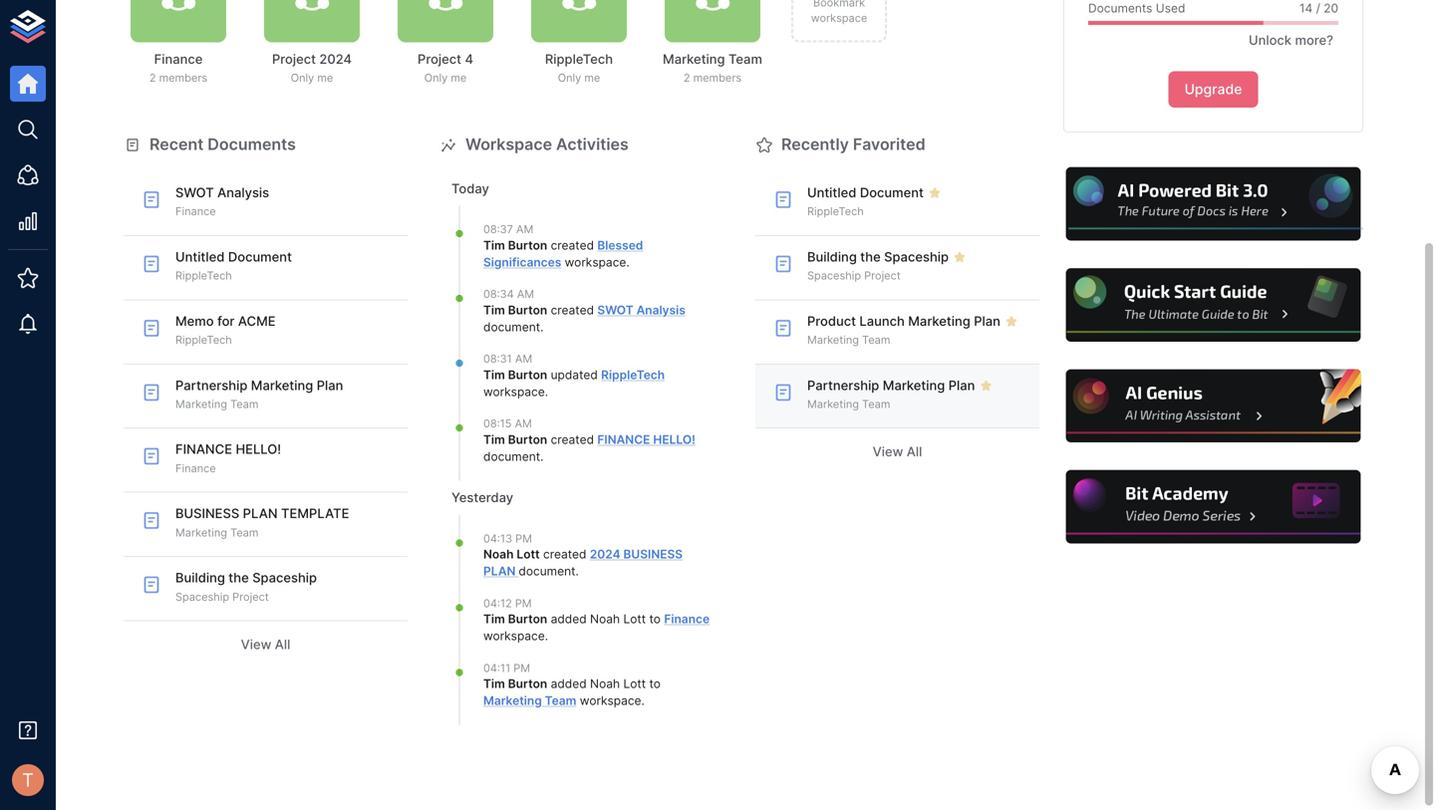 Task type: vqa. For each thing, say whether or not it's contained in the screenshot.


Task type: locate. For each thing, give the bounding box(es) containing it.
1 horizontal spatial the
[[861, 249, 881, 265]]

1 vertical spatial the
[[229, 570, 249, 586]]

0 horizontal spatial documents
[[208, 135, 296, 154]]

team inside business plan template marketing team
[[230, 526, 259, 539]]

0 vertical spatial view all button
[[756, 437, 1040, 468]]

2
[[149, 71, 156, 84], [684, 71, 690, 84]]

analysis
[[217, 185, 269, 200], [637, 303, 686, 318]]

1 me from the left
[[317, 71, 333, 84]]

2 vertical spatial document
[[519, 564, 576, 579]]

0 horizontal spatial untitled
[[175, 249, 225, 265]]

finance down partnership marketing plan marketing team
[[175, 442, 232, 457]]

recently
[[782, 135, 849, 154]]

am
[[516, 223, 534, 236], [517, 288, 534, 301], [515, 353, 532, 366], [515, 417, 532, 430]]

burton for 08:15 am tim burton created finance hello! document .
[[508, 433, 548, 447]]

to inside 04:12 pm tim burton added noah lott to finance workspace .
[[650, 612, 661, 627]]

created up document .
[[543, 548, 587, 562]]

rippletech down memo
[[175, 334, 232, 347]]

0 vertical spatial document
[[860, 185, 924, 200]]

marketing inside business plan template marketing team
[[175, 526, 227, 539]]

1 vertical spatial pm
[[515, 597, 532, 610]]

0 vertical spatial business
[[175, 506, 240, 522]]

1 horizontal spatial members
[[693, 71, 742, 84]]

burton up marketing team link
[[508, 677, 548, 692]]

documents
[[1089, 1, 1153, 16], [208, 135, 296, 154]]

3 tim from the top
[[484, 368, 505, 382]]

3 burton from the top
[[508, 368, 548, 382]]

burton down 08:15
[[508, 433, 548, 447]]

4 burton from the top
[[508, 433, 548, 447]]

1 horizontal spatial building
[[808, 249, 857, 265]]

plan for partnership marketing plan
[[949, 378, 975, 393]]

08:34
[[484, 288, 514, 301]]

0 vertical spatial view all
[[873, 444, 923, 460]]

created down 08:31 am tim burton updated rippletech workspace .
[[551, 433, 594, 447]]

analysis up rippletech link
[[637, 303, 686, 318]]

tim inside 08:34 am tim burton created swot analysis document .
[[484, 303, 505, 318]]

partnership for partnership marketing plan
[[808, 378, 880, 393]]

lott for workspace
[[624, 677, 646, 692]]

tim down 08:37 on the left of the page
[[484, 238, 505, 253]]

1 2 from the left
[[149, 71, 156, 84]]

document down 08:15
[[484, 449, 540, 464]]

noah inside 04:12 pm tim burton added noah lott to finance workspace .
[[590, 612, 620, 627]]

view all button down partnership marketing plan
[[756, 437, 1040, 468]]

the for building the spaceship
[[861, 249, 881, 265]]

partnership
[[175, 378, 248, 393], [808, 378, 880, 393]]

building up spaceship project
[[808, 249, 857, 265]]

view all down partnership marketing plan
[[873, 444, 923, 460]]

rippletech only me
[[545, 51, 613, 84]]

am inside 08:31 am tim burton updated rippletech workspace .
[[515, 353, 532, 366]]

template
[[281, 506, 349, 522]]

0 horizontal spatial all
[[275, 637, 290, 653]]

burton down 08:34
[[508, 303, 548, 318]]

08:31
[[484, 353, 512, 366]]

2 to from the top
[[650, 677, 661, 692]]

0 horizontal spatial only
[[291, 71, 314, 84]]

me for 2024
[[317, 71, 333, 84]]

only inside the project 2024 only me
[[291, 71, 314, 84]]

3 me from the left
[[585, 71, 600, 84]]

am right 08:15
[[515, 417, 532, 430]]

0 vertical spatial document
[[484, 320, 540, 334]]

created down workspace .
[[551, 303, 594, 318]]

pm inside 04:12 pm tim burton added noah lott to finance workspace .
[[515, 597, 532, 610]]

the down business plan template marketing team in the bottom left of the page
[[229, 570, 249, 586]]

rippletech link
[[601, 368, 665, 382]]

view for rightmost view all button
[[873, 444, 904, 460]]

1 horizontal spatial all
[[907, 444, 923, 460]]

rippletech up memo
[[175, 269, 232, 282]]

tim for 08:31 am tim burton updated rippletech workspace .
[[484, 368, 505, 382]]

finance link
[[664, 612, 710, 627]]

burton up significances
[[508, 238, 548, 253]]

partnership down memo for acme rippletech
[[175, 378, 248, 393]]

2 only from the left
[[424, 71, 448, 84]]

0 horizontal spatial 2
[[149, 71, 156, 84]]

1 horizontal spatial analysis
[[637, 303, 686, 318]]

plan
[[243, 506, 278, 522], [484, 564, 516, 579]]

1 members from the left
[[159, 71, 208, 84]]

marketing team down product
[[808, 334, 891, 347]]

1 vertical spatial view
[[241, 637, 272, 653]]

2 2 from the left
[[684, 71, 690, 84]]

created inside 08:15 am tim burton created finance hello! document .
[[551, 433, 594, 447]]

tim down 04:12
[[484, 612, 505, 627]]

rippletech right the updated
[[601, 368, 665, 382]]

untitled down recently
[[808, 185, 857, 200]]

hello! down rippletech link
[[653, 433, 696, 447]]

recent documents
[[150, 135, 296, 154]]

rippletech
[[545, 51, 613, 67], [808, 205, 864, 218], [175, 269, 232, 282], [175, 334, 232, 347], [601, 368, 665, 382]]

2 burton from the top
[[508, 303, 548, 318]]

me
[[317, 71, 333, 84], [451, 71, 467, 84], [585, 71, 600, 84]]

6 burton from the top
[[508, 677, 548, 692]]

0 horizontal spatial members
[[159, 71, 208, 84]]

5 burton from the top
[[508, 612, 548, 627]]

noah for team
[[590, 677, 620, 692]]

document inside 08:15 am tim burton created finance hello! document .
[[484, 449, 540, 464]]

noah inside 04:11 pm tim burton added noah lott to marketing team workspace .
[[590, 677, 620, 692]]

burton inside 08:31 am tim burton updated rippletech workspace .
[[508, 368, 548, 382]]

1 vertical spatial documents
[[208, 135, 296, 154]]

memo
[[175, 313, 214, 329]]

workspace up '04:11'
[[484, 629, 545, 644]]

lott down 04:13 pm
[[517, 548, 540, 562]]

untitled document rippletech
[[175, 249, 292, 282]]

the up spaceship project
[[861, 249, 881, 265]]

1 horizontal spatial finance
[[598, 433, 650, 447]]

0 horizontal spatial the
[[229, 570, 249, 586]]

1 vertical spatial swot
[[598, 303, 634, 318]]

tim down 08:31 at the left top of the page
[[484, 368, 505, 382]]

marketing team down partnership marketing plan
[[808, 398, 891, 411]]

finance inside 08:15 am tim burton created finance hello! document .
[[598, 433, 650, 447]]

0 horizontal spatial view
[[241, 637, 272, 653]]

documents up swot analysis finance
[[208, 135, 296, 154]]

burton for 04:11 pm tim burton added noah lott to marketing team workspace .
[[508, 677, 548, 692]]

. down blessed
[[626, 255, 630, 270]]

members inside finance 2 members
[[159, 71, 208, 84]]

0 vertical spatial untitled
[[808, 185, 857, 200]]

members
[[159, 71, 208, 84], [693, 71, 742, 84]]

recent
[[150, 135, 204, 154]]

document inside untitled document rippletech
[[228, 249, 292, 265]]

1 horizontal spatial hello!
[[653, 433, 696, 447]]

upgrade button
[[1169, 72, 1259, 108]]

0 horizontal spatial me
[[317, 71, 333, 84]]

lott inside 04:12 pm tim burton added noah lott to finance workspace .
[[624, 612, 646, 627]]

1 horizontal spatial partnership
[[808, 378, 880, 393]]

business inside business plan template marketing team
[[175, 506, 240, 522]]

building the spaceship
[[808, 249, 949, 265]]

tim burton created
[[484, 238, 598, 253]]

only for 4
[[424, 71, 448, 84]]

document for untitled document rippletech
[[228, 249, 292, 265]]

burton inside 04:11 pm tim burton added noah lott to marketing team workspace .
[[508, 677, 548, 692]]

0 horizontal spatial view all
[[241, 637, 290, 653]]

swot down workspace .
[[598, 303, 634, 318]]

. up 08:15 am tim burton created finance hello! document .
[[545, 385, 548, 399]]

pm
[[516, 532, 532, 545], [515, 597, 532, 610], [514, 662, 530, 675]]

view all down building the spaceship spaceship project
[[241, 637, 290, 653]]

to down 04:12 pm tim burton added noah lott to finance workspace . on the bottom left
[[650, 677, 661, 692]]

1 to from the top
[[650, 612, 661, 627]]

finance
[[598, 433, 650, 447], [175, 442, 232, 457]]

0 horizontal spatial document
[[228, 249, 292, 265]]

1 only from the left
[[291, 71, 314, 84]]

workspace up 08:15
[[484, 385, 545, 399]]

5 tim from the top
[[484, 612, 505, 627]]

1 vertical spatial noah
[[590, 612, 620, 627]]

business down finance hello! finance
[[175, 506, 240, 522]]

workspace down bookmark
[[811, 11, 868, 24]]

1 vertical spatial view all button
[[124, 630, 408, 660]]

burton inside 08:34 am tim burton created swot analysis document .
[[508, 303, 548, 318]]

1 vertical spatial all
[[275, 637, 290, 653]]

analysis down recent documents
[[217, 185, 269, 200]]

0 horizontal spatial business
[[175, 506, 240, 522]]

hello! inside finance hello! finance
[[236, 442, 281, 457]]

burton down 04:12
[[508, 612, 548, 627]]

rippletech down untitled document
[[808, 205, 864, 218]]

pm for team
[[514, 662, 530, 675]]

tim inside 04:12 pm tim burton added noah lott to finance workspace .
[[484, 612, 505, 627]]

0 vertical spatial pm
[[516, 532, 532, 545]]

plan inside 2024 business plan
[[484, 564, 516, 579]]

view down building the spaceship spaceship project
[[241, 637, 272, 653]]

2 inside marketing team 2 members
[[684, 71, 690, 84]]

0 vertical spatial marketing team
[[808, 334, 891, 347]]

0 vertical spatial documents
[[1089, 1, 1153, 16]]

1 horizontal spatial plan
[[484, 564, 516, 579]]

2 vertical spatial lott
[[624, 677, 646, 692]]

1 vertical spatial added
[[551, 677, 587, 692]]

1 horizontal spatial view
[[873, 444, 904, 460]]

team inside partnership marketing plan marketing team
[[230, 398, 259, 411]]

2 vertical spatial noah
[[590, 677, 620, 692]]

08:15 am tim burton created finance hello! document .
[[484, 417, 696, 464]]

2 partnership from the left
[[808, 378, 880, 393]]

6 tim from the top
[[484, 677, 505, 692]]

am inside 08:34 am tim burton created swot analysis document .
[[517, 288, 534, 301]]

burton down 08:31 at the left top of the page
[[508, 368, 548, 382]]

added inside 04:11 pm tim burton added noah lott to marketing team workspace .
[[551, 677, 587, 692]]

lott
[[517, 548, 540, 562], [624, 612, 646, 627], [624, 677, 646, 692]]

noah
[[484, 548, 514, 562], [590, 612, 620, 627], [590, 677, 620, 692]]

1 vertical spatial view all
[[241, 637, 290, 653]]

1 horizontal spatial 2
[[684, 71, 690, 84]]

help image
[[1064, 165, 1364, 244], [1064, 266, 1364, 345], [1064, 367, 1364, 446], [1064, 468, 1364, 547]]

3 only from the left
[[558, 71, 581, 84]]

0 horizontal spatial hello!
[[236, 442, 281, 457]]

1 vertical spatial business
[[624, 548, 683, 562]]

noah for workspace
[[590, 612, 620, 627]]

spaceship
[[884, 249, 949, 265], [808, 269, 861, 282], [252, 570, 317, 586], [175, 591, 229, 603]]

view for leftmost view all button
[[241, 637, 272, 653]]

hello!
[[653, 433, 696, 447], [236, 442, 281, 457]]

1 horizontal spatial untitled
[[808, 185, 857, 200]]

noah down 2024 business plan
[[590, 612, 620, 627]]

1 vertical spatial lott
[[624, 612, 646, 627]]

burton
[[508, 238, 548, 253], [508, 303, 548, 318], [508, 368, 548, 382], [508, 433, 548, 447], [508, 612, 548, 627], [508, 677, 548, 692]]

for
[[217, 313, 235, 329]]

1 tim from the top
[[484, 238, 505, 253]]

2024 business plan
[[484, 548, 683, 579]]

burton for 08:34 am tim burton created swot analysis document .
[[508, 303, 548, 318]]

marketing team for partnership
[[808, 398, 891, 411]]

0 horizontal spatial swot
[[175, 185, 214, 200]]

view all button down building the spaceship spaceship project
[[124, 630, 408, 660]]

1 vertical spatial building
[[175, 570, 225, 586]]

am inside 08:15 am tim burton created finance hello! document .
[[515, 417, 532, 430]]

view all button
[[756, 437, 1040, 468], [124, 630, 408, 660]]

business
[[175, 506, 240, 522], [624, 548, 683, 562]]

noah down 04:12 pm tim burton added noah lott to finance workspace . on the bottom left
[[590, 677, 620, 692]]

view all
[[873, 444, 923, 460], [241, 637, 290, 653]]

2 tim from the top
[[484, 303, 505, 318]]

tim inside 04:11 pm tim burton added noah lott to marketing team workspace .
[[484, 677, 505, 692]]

1 horizontal spatial only
[[424, 71, 448, 84]]

2 vertical spatial pm
[[514, 662, 530, 675]]

partnership down product
[[808, 378, 880, 393]]

1 horizontal spatial swot
[[598, 303, 634, 318]]

0 vertical spatial the
[[861, 249, 881, 265]]

1 marketing team from the top
[[808, 334, 891, 347]]

08:15
[[484, 417, 512, 430]]

me inside project 4 only me
[[451, 71, 467, 84]]

4 tim from the top
[[484, 433, 505, 447]]

untitled inside untitled document rippletech
[[175, 249, 225, 265]]

finance inside finance hello! finance
[[175, 462, 216, 475]]

1 vertical spatial 2024
[[590, 548, 621, 562]]

1 vertical spatial plan
[[484, 564, 516, 579]]

documents left 'used' on the right
[[1089, 1, 1153, 16]]

plan inside partnership marketing plan marketing team
[[317, 378, 343, 393]]

document up acme
[[228, 249, 292, 265]]

am right 08:34
[[517, 288, 534, 301]]

workspace right marketing team link
[[580, 694, 642, 708]]

added inside 04:12 pm tim burton added noah lott to finance workspace .
[[551, 612, 587, 627]]

partnership inside partnership marketing plan marketing team
[[175, 378, 248, 393]]

1 vertical spatial untitled
[[175, 249, 225, 265]]

3 help image from the top
[[1064, 367, 1364, 446]]

0 horizontal spatial building
[[175, 570, 225, 586]]

1 partnership from the left
[[175, 378, 248, 393]]

me inside rippletech only me
[[585, 71, 600, 84]]

0 vertical spatial all
[[907, 444, 923, 460]]

only
[[291, 71, 314, 84], [424, 71, 448, 84], [558, 71, 581, 84]]

lott left finance link
[[624, 612, 646, 627]]

only for 2024
[[291, 71, 314, 84]]

2 horizontal spatial only
[[558, 71, 581, 84]]

view down partnership marketing plan
[[873, 444, 904, 460]]

0 horizontal spatial 2024
[[319, 51, 352, 67]]

14 / 20
[[1300, 1, 1339, 16]]

project 2024 only me
[[272, 51, 352, 84]]

1 vertical spatial document
[[228, 249, 292, 265]]

04:11 pm tim burton added noah lott to marketing team workspace .
[[484, 662, 661, 708]]

tim down 08:15
[[484, 433, 505, 447]]

1 horizontal spatial business
[[624, 548, 683, 562]]

2 me from the left
[[451, 71, 467, 84]]

2 added from the top
[[551, 677, 587, 692]]

document down favorited
[[860, 185, 924, 200]]

08:34 am tim burton created swot analysis document .
[[484, 288, 686, 334]]

finance down rippletech link
[[598, 433, 650, 447]]

all
[[907, 444, 923, 460], [275, 637, 290, 653]]

2 horizontal spatial me
[[585, 71, 600, 84]]

pm right 04:12
[[515, 597, 532, 610]]

to inside 04:11 pm tim burton added noah lott to marketing team workspace .
[[650, 677, 661, 692]]

2 marketing team from the top
[[808, 398, 891, 411]]

business up finance link
[[624, 548, 683, 562]]

all down building the spaceship spaceship project
[[275, 637, 290, 653]]

20
[[1324, 1, 1339, 16]]

added up marketing team link
[[551, 677, 587, 692]]

document
[[860, 185, 924, 200], [228, 249, 292, 265]]

0 horizontal spatial view all button
[[124, 630, 408, 660]]

finance inside swot analysis finance
[[175, 205, 216, 218]]

swot
[[175, 185, 214, 200], [598, 303, 634, 318]]

project inside project 4 only me
[[418, 51, 462, 67]]

tim down '04:11'
[[484, 677, 505, 692]]

0 vertical spatial plan
[[243, 506, 278, 522]]

document up 08:31 at the left top of the page
[[484, 320, 540, 334]]

2024
[[319, 51, 352, 67], [590, 548, 621, 562]]

pm inside 04:11 pm tim burton added noah lott to marketing team workspace .
[[514, 662, 530, 675]]

all down partnership marketing plan
[[907, 444, 923, 460]]

1 horizontal spatial view all
[[873, 444, 923, 460]]

0 vertical spatial view
[[873, 444, 904, 460]]

1 horizontal spatial me
[[451, 71, 467, 84]]

1 vertical spatial marketing team
[[808, 398, 891, 411]]

unlock more? button
[[1238, 25, 1339, 56]]

untitled down swot analysis finance
[[175, 249, 225, 265]]

1 vertical spatial document
[[484, 449, 540, 464]]

document
[[484, 320, 540, 334], [484, 449, 540, 464], [519, 564, 576, 579]]

burton for 08:31 am tim burton updated rippletech workspace .
[[508, 368, 548, 382]]

. down 08:31 am tim burton updated rippletech workspace .
[[540, 449, 544, 464]]

finance hello! link
[[598, 433, 696, 447]]

pm right '04:11'
[[514, 662, 530, 675]]

hello! down partnership marketing plan marketing team
[[236, 442, 281, 457]]

partnership for partnership marketing plan marketing team
[[175, 378, 248, 393]]

progress bar
[[1014, 21, 1339, 25]]

project
[[272, 51, 316, 67], [418, 51, 462, 67], [864, 269, 901, 282], [232, 591, 269, 603]]

workspace inside 04:12 pm tim burton added noah lott to finance workspace .
[[484, 629, 545, 644]]

.
[[626, 255, 630, 270], [540, 320, 544, 334], [545, 385, 548, 399], [540, 449, 544, 464], [576, 564, 579, 579], [545, 629, 548, 644], [642, 694, 645, 708]]

am right 08:31 at the left top of the page
[[515, 353, 532, 366]]

tim down 08:34
[[484, 303, 505, 318]]

to left finance link
[[650, 612, 661, 627]]

me inside the project 2024 only me
[[317, 71, 333, 84]]

rippletech inside memo for acme rippletech
[[175, 334, 232, 347]]

t button
[[6, 759, 50, 803]]

project inside building the spaceship spaceship project
[[232, 591, 269, 603]]

hello! inside 08:15 am tim burton created finance hello! document .
[[653, 433, 696, 447]]

rippletech up activities
[[545, 51, 613, 67]]

. inside 08:15 am tim burton created finance hello! document .
[[540, 449, 544, 464]]

marketing team link
[[484, 694, 577, 708]]

2024 inside 2024 business plan
[[590, 548, 621, 562]]

tim inside 08:31 am tim burton updated rippletech workspace .
[[484, 368, 505, 382]]

0 horizontal spatial finance
[[175, 442, 232, 457]]

plan left the template
[[243, 506, 278, 522]]

document down noah lott created
[[519, 564, 576, 579]]

burton inside 04:12 pm tim burton added noah lott to finance workspace .
[[508, 612, 548, 627]]

noah down 04:13
[[484, 548, 514, 562]]

1 horizontal spatial documents
[[1089, 1, 1153, 16]]

lott down 04:12 pm tim burton added noah lott to finance workspace . on the bottom left
[[624, 677, 646, 692]]

to for marketing team
[[650, 677, 661, 692]]

1 horizontal spatial 2024
[[590, 548, 621, 562]]

t
[[22, 770, 34, 791]]

0 vertical spatial to
[[650, 612, 661, 627]]

swot down recent
[[175, 185, 214, 200]]

the inside building the spaceship spaceship project
[[229, 570, 249, 586]]

. up 08:31 am tim burton updated rippletech workspace .
[[540, 320, 544, 334]]

1 horizontal spatial document
[[860, 185, 924, 200]]

0 horizontal spatial partnership
[[175, 378, 248, 393]]

yesterday
[[452, 490, 514, 506]]

today
[[452, 181, 489, 196]]

plan inside business plan template marketing team
[[243, 506, 278, 522]]

1 vertical spatial analysis
[[637, 303, 686, 318]]

burton inside 08:15 am tim burton created finance hello! document .
[[508, 433, 548, 447]]

. up 04:11 pm tim burton added noah lott to marketing team workspace .
[[545, 629, 548, 644]]

untitled
[[808, 185, 857, 200], [175, 249, 225, 265]]

0 vertical spatial added
[[551, 612, 587, 627]]

created
[[551, 238, 594, 253], [551, 303, 594, 318], [551, 433, 594, 447], [543, 548, 587, 562]]

0 horizontal spatial analysis
[[217, 185, 269, 200]]

0 vertical spatial analysis
[[217, 185, 269, 200]]

0 horizontal spatial plan
[[243, 506, 278, 522]]

building inside building the spaceship spaceship project
[[175, 570, 225, 586]]

tim inside 08:15 am tim burton created finance hello! document .
[[484, 433, 505, 447]]

marketing inside marketing team 2 members
[[663, 51, 725, 67]]

1 vertical spatial to
[[650, 677, 661, 692]]

1 added from the top
[[551, 612, 587, 627]]

tim for 04:12 pm tim burton added noah lott to finance workspace .
[[484, 612, 505, 627]]

marketing team
[[808, 334, 891, 347], [808, 398, 891, 411]]

to
[[650, 612, 661, 627], [650, 677, 661, 692]]

swot analysis finance
[[175, 185, 269, 218]]

0 vertical spatial building
[[808, 249, 857, 265]]

only inside project 4 only me
[[424, 71, 448, 84]]

. down 04:12 pm tim burton added noah lott to finance workspace . on the bottom left
[[642, 694, 645, 708]]

the for building the spaceship spaceship project
[[229, 570, 249, 586]]

document inside 08:34 am tim burton created swot analysis document .
[[484, 320, 540, 334]]

marketing team for product
[[808, 334, 891, 347]]

pm up noah lott created
[[516, 532, 532, 545]]

plan up 04:12
[[484, 564, 516, 579]]

finance
[[154, 51, 203, 67], [175, 205, 216, 218], [175, 462, 216, 475], [664, 612, 710, 627]]

building down business plan template marketing team in the bottom left of the page
[[175, 570, 225, 586]]

finance 2 members
[[149, 51, 208, 84]]

memo for acme rippletech
[[175, 313, 276, 347]]

lott inside 04:11 pm tim burton added noah lott to marketing team workspace .
[[624, 677, 646, 692]]

2 members from the left
[[693, 71, 742, 84]]

0 vertical spatial 2024
[[319, 51, 352, 67]]

0 vertical spatial swot
[[175, 185, 214, 200]]

added down document .
[[551, 612, 587, 627]]

1 help image from the top
[[1064, 165, 1364, 244]]

rippletech inside untitled document rippletech
[[175, 269, 232, 282]]



Task type: describe. For each thing, give the bounding box(es) containing it.
only inside rippletech only me
[[558, 71, 581, 84]]

significances
[[484, 255, 562, 270]]

blessed significances
[[484, 238, 643, 270]]

updated
[[551, 368, 598, 382]]

document .
[[519, 564, 579, 579]]

04:12 pm tim burton added noah lott to finance workspace .
[[484, 597, 710, 644]]

marketing team 2 members
[[663, 51, 763, 84]]

. down noah lott created
[[576, 564, 579, 579]]

04:11
[[484, 662, 511, 675]]

launch
[[860, 313, 905, 329]]

view all for rightmost view all button
[[873, 444, 923, 460]]

swot inside 08:34 am tim burton created swot analysis document .
[[598, 303, 634, 318]]

document for untitled document
[[860, 185, 924, 200]]

unlock more?
[[1249, 32, 1334, 48]]

bookmark workspace
[[811, 0, 868, 24]]

rippletech inside 08:31 am tim burton updated rippletech workspace .
[[601, 368, 665, 382]]

04:13 pm
[[484, 532, 532, 545]]

all for rightmost view all button
[[907, 444, 923, 460]]

unlock
[[1249, 32, 1292, 48]]

created up workspace .
[[551, 238, 594, 253]]

08:37 am
[[484, 223, 534, 236]]

more?
[[1296, 32, 1334, 48]]

upgrade
[[1185, 81, 1243, 98]]

business inside 2024 business plan
[[624, 548, 683, 562]]

bookmark workspace button
[[792, 0, 887, 42]]

used
[[1156, 1, 1186, 16]]

am for rippletech
[[515, 353, 532, 366]]

untitled for untitled document
[[808, 185, 857, 200]]

tim for 08:34 am tim burton created swot analysis document .
[[484, 303, 505, 318]]

untitled document
[[808, 185, 924, 200]]

team inside marketing team 2 members
[[729, 51, 763, 67]]

document for swot analysis
[[484, 320, 540, 334]]

workspace inside 08:31 am tim burton updated rippletech workspace .
[[484, 385, 545, 399]]

1 horizontal spatial view all button
[[756, 437, 1040, 468]]

am up tim burton created
[[516, 223, 534, 236]]

to for finance
[[650, 612, 661, 627]]

burton for 04:12 pm tim burton added noah lott to finance workspace .
[[508, 612, 548, 627]]

workspace .
[[562, 255, 630, 270]]

4
[[465, 51, 474, 67]]

members inside marketing team 2 members
[[693, 71, 742, 84]]

finance inside 04:12 pm tim burton added noah lott to finance workspace .
[[664, 612, 710, 627]]

. inside 08:34 am tim burton created swot analysis document .
[[540, 320, 544, 334]]

2024 business plan link
[[484, 548, 683, 579]]

product launch marketing plan
[[808, 313, 1001, 329]]

documents used
[[1089, 1, 1186, 16]]

am for swot
[[517, 288, 534, 301]]

workspace activities
[[466, 135, 629, 154]]

08:31 am tim burton updated rippletech workspace .
[[484, 353, 665, 399]]

analysis inside swot analysis finance
[[217, 185, 269, 200]]

08:37
[[484, 223, 513, 236]]

activities
[[556, 135, 629, 154]]

4 help image from the top
[[1064, 468, 1364, 547]]

added for .
[[551, 612, 587, 627]]

project 4 only me
[[418, 51, 474, 84]]

2024 inside the project 2024 only me
[[319, 51, 352, 67]]

workspace inside 04:11 pm tim burton added noah lott to marketing team workspace .
[[580, 694, 642, 708]]

/
[[1317, 1, 1321, 16]]

created inside 08:34 am tim burton created swot analysis document .
[[551, 303, 594, 318]]

building the spaceship spaceship project
[[175, 570, 317, 603]]

swot inside swot analysis finance
[[175, 185, 214, 200]]

workspace
[[466, 135, 552, 154]]

building for building the spaceship
[[808, 249, 857, 265]]

bookmark
[[813, 0, 865, 9]]

document for finance hello!
[[484, 449, 540, 464]]

lott for .
[[624, 612, 646, 627]]

0 vertical spatial lott
[[517, 548, 540, 562]]

product
[[808, 313, 856, 329]]

. inside 04:12 pm tim burton added noah lott to finance workspace .
[[545, 629, 548, 644]]

business plan template marketing team
[[175, 506, 349, 539]]

analysis inside 08:34 am tim burton created swot analysis document .
[[637, 303, 686, 318]]

finance inside finance hello! finance
[[175, 442, 232, 457]]

. inside 08:31 am tim burton updated rippletech workspace .
[[545, 385, 548, 399]]

recently favorited
[[782, 135, 926, 154]]

am for finance
[[515, 417, 532, 430]]

14
[[1300, 1, 1313, 16]]

0 vertical spatial noah
[[484, 548, 514, 562]]

team inside 04:11 pm tim burton added noah lott to marketing team workspace .
[[545, 694, 577, 708]]

marketing inside 04:11 pm tim burton added noah lott to marketing team workspace .
[[484, 694, 542, 708]]

added for workspace
[[551, 677, 587, 692]]

1 burton from the top
[[508, 238, 548, 253]]

pm for workspace
[[515, 597, 532, 610]]

workspace inside 'button'
[[811, 11, 868, 24]]

view all for leftmost view all button
[[241, 637, 290, 653]]

tim for 04:11 pm tim burton added noah lott to marketing team workspace .
[[484, 677, 505, 692]]

partnership marketing plan marketing team
[[175, 378, 343, 411]]

. inside 04:11 pm tim burton added noah lott to marketing team workspace .
[[642, 694, 645, 708]]

swot analysis link
[[598, 303, 686, 318]]

tim for 08:15 am tim burton created finance hello! document .
[[484, 433, 505, 447]]

untitled for untitled document rippletech
[[175, 249, 225, 265]]

favorited
[[853, 135, 926, 154]]

04:13
[[484, 532, 513, 545]]

spaceship project
[[808, 269, 901, 282]]

blessed significances link
[[484, 238, 643, 270]]

finance hello! finance
[[175, 442, 281, 475]]

building for building the spaceship spaceship project
[[175, 570, 225, 586]]

noah lott created
[[484, 548, 590, 562]]

workspace down blessed
[[565, 255, 626, 270]]

blessed
[[598, 238, 643, 253]]

acme
[[238, 313, 276, 329]]

finance inside finance 2 members
[[154, 51, 203, 67]]

me for 4
[[451, 71, 467, 84]]

2 help image from the top
[[1064, 266, 1364, 345]]

plan for partnership marketing plan marketing team
[[317, 378, 343, 393]]

04:12
[[484, 597, 512, 610]]

partnership marketing plan
[[808, 378, 975, 393]]

project inside the project 2024 only me
[[272, 51, 316, 67]]

all for leftmost view all button
[[275, 637, 290, 653]]

2 inside finance 2 members
[[149, 71, 156, 84]]



